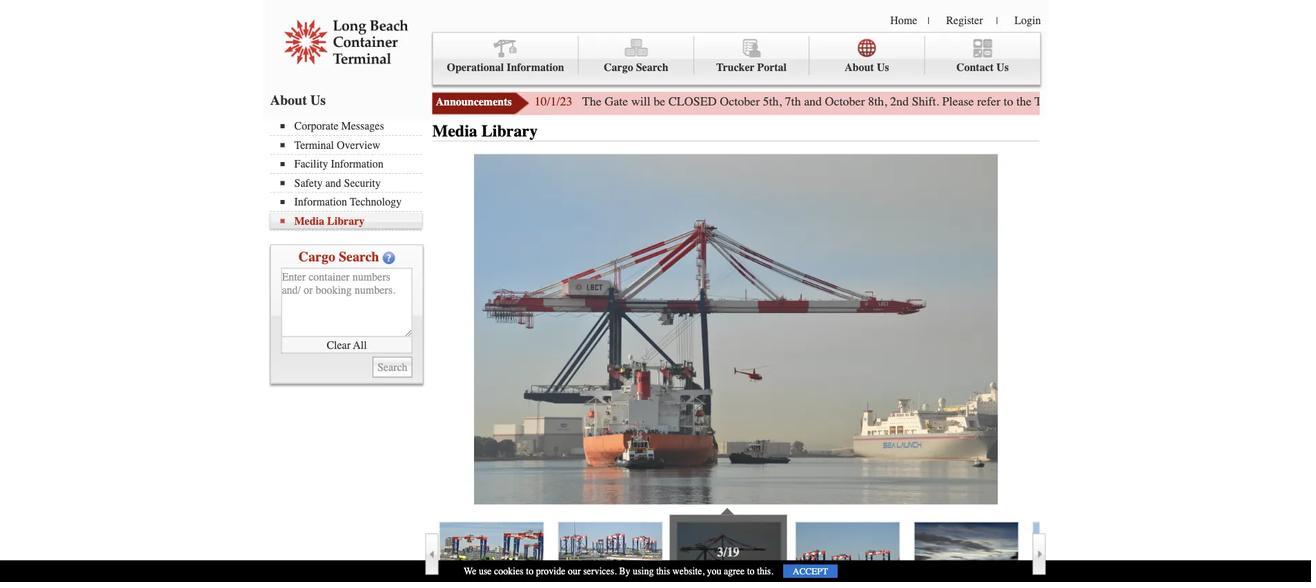 Task type: describe. For each thing, give the bounding box(es) containing it.
library inside corporate messages terminal overview facility information safety and security information technology media library
[[327, 215, 365, 228]]

using
[[633, 566, 654, 577]]

further
[[1196, 95, 1229, 109]]

corporate
[[294, 120, 339, 133]]

3/19
[[718, 546, 740, 560]]

2 for from the left
[[1292, 95, 1306, 109]]

1 | from the left
[[928, 15, 930, 26]]

1 october from the left
[[720, 95, 760, 109]]

10/1/23 the gate will be closed october 5th, 7th and october 8th, 2nd shift. please refer to the truck gate hours web page for further gate details for t
[[535, 95, 1312, 109]]

shift.
[[912, 95, 940, 109]]

closed
[[669, 95, 717, 109]]

trucker portal
[[717, 61, 787, 74]]

we use cookies to provide our services. by using this website, you agree to this.
[[464, 566, 774, 577]]

operational information
[[447, 61, 565, 74]]

you
[[707, 566, 722, 577]]

services.
[[584, 566, 617, 577]]

1 horizontal spatial library
[[482, 122, 538, 141]]

overview
[[337, 139, 381, 152]]

security
[[344, 177, 381, 190]]

1 vertical spatial information
[[331, 158, 384, 171]]

2 gate from the left
[[1067, 95, 1091, 109]]

0 horizontal spatial search
[[339, 249, 379, 265]]

us for about us link
[[877, 61, 890, 74]]

about us link
[[810, 36, 925, 75]]

1 gate from the left
[[605, 95, 628, 109]]

refer
[[978, 95, 1001, 109]]

0 vertical spatial about us
[[845, 61, 890, 74]]

terminal
[[294, 139, 334, 152]]

corporate messages terminal overview facility information safety and security information technology media library
[[294, 120, 402, 228]]

website,
[[673, 566, 705, 577]]

5th,
[[763, 95, 782, 109]]

operational
[[447, 61, 504, 74]]

0 horizontal spatial us
[[311, 92, 326, 108]]

information technology link
[[281, 196, 422, 209]]

media library link
[[281, 215, 422, 228]]

cargo search inside menu bar
[[604, 61, 669, 74]]

0 horizontal spatial cargo
[[299, 249, 335, 265]]

our
[[568, 566, 581, 577]]

will
[[632, 95, 651, 109]]

announcements
[[436, 96, 512, 108]]

t
[[1309, 95, 1312, 109]]

home link
[[891, 14, 918, 27]]

login
[[1015, 14, 1042, 27]]

2 horizontal spatial to
[[1004, 95, 1014, 109]]

all
[[353, 339, 367, 352]]

clear all button
[[281, 337, 413, 354]]

0 vertical spatial media
[[433, 122, 478, 141]]

this.
[[757, 566, 774, 577]]

trucker
[[717, 61, 755, 74]]

menu bar containing operational information
[[433, 32, 1042, 85]]

terminal overview link
[[281, 139, 422, 152]]

Enter container numbers and/ or booking numbers.  text field
[[281, 268, 413, 337]]

login link
[[1015, 14, 1042, 27]]

page
[[1151, 95, 1175, 109]]

corporate messages link
[[281, 120, 422, 133]]

we
[[464, 566, 477, 577]]

be
[[654, 95, 666, 109]]

cookies
[[494, 566, 524, 577]]

register link
[[947, 14, 984, 27]]



Task type: locate. For each thing, give the bounding box(es) containing it.
1 vertical spatial media
[[294, 215, 325, 228]]

information down overview
[[331, 158, 384, 171]]

0 horizontal spatial library
[[327, 215, 365, 228]]

the
[[583, 95, 602, 109]]

0 vertical spatial search
[[636, 61, 669, 74]]

cargo search
[[604, 61, 669, 74], [299, 249, 379, 265]]

1 vertical spatial about us
[[270, 92, 326, 108]]

10/1/23
[[535, 95, 573, 109]]

register
[[947, 14, 984, 27]]

clear all
[[327, 339, 367, 352]]

1 horizontal spatial about us
[[845, 61, 890, 74]]

1 horizontal spatial to
[[748, 566, 755, 577]]

0 horizontal spatial about
[[270, 92, 307, 108]]

2 horizontal spatial us
[[997, 61, 1009, 74]]

0 horizontal spatial to
[[526, 566, 534, 577]]

media down the announcements
[[433, 122, 478, 141]]

media
[[433, 122, 478, 141], [294, 215, 325, 228]]

us
[[877, 61, 890, 74], [997, 61, 1009, 74], [311, 92, 326, 108]]

0 horizontal spatial and
[[325, 177, 341, 190]]

1 vertical spatial menu bar
[[270, 118, 429, 231]]

safety
[[294, 177, 323, 190]]

menu bar containing corporate messages
[[270, 118, 429, 231]]

library down the announcements
[[482, 122, 538, 141]]

about us up 8th,
[[845, 61, 890, 74]]

cargo inside the "cargo search" link
[[604, 61, 634, 74]]

search
[[636, 61, 669, 74], [339, 249, 379, 265]]

facility
[[294, 158, 328, 171]]

us right contact
[[997, 61, 1009, 74]]

search down media library link
[[339, 249, 379, 265]]

1 horizontal spatial media
[[433, 122, 478, 141]]

about up corporate
[[270, 92, 307, 108]]

library down information technology link
[[327, 215, 365, 228]]

facility information link
[[281, 158, 422, 171]]

about us
[[845, 61, 890, 74], [270, 92, 326, 108]]

1 horizontal spatial and
[[804, 95, 822, 109]]

to left the the
[[1004, 95, 1014, 109]]

for right page
[[1178, 95, 1192, 109]]

0 vertical spatial library
[[482, 122, 538, 141]]

0 horizontal spatial menu bar
[[270, 118, 429, 231]]

please
[[943, 95, 975, 109]]

cargo down media library link
[[299, 249, 335, 265]]

agree
[[724, 566, 745, 577]]

gate
[[605, 95, 628, 109], [1067, 95, 1091, 109]]

october left 5th,
[[720, 95, 760, 109]]

0 horizontal spatial cargo search
[[299, 249, 379, 265]]

menu bar
[[433, 32, 1042, 85], [270, 118, 429, 231]]

contact us link
[[925, 36, 1041, 75]]

about up 8th,
[[845, 61, 875, 74]]

1 horizontal spatial menu bar
[[433, 32, 1042, 85]]

accept
[[793, 567, 828, 577]]

home
[[891, 14, 918, 27]]

1 for from the left
[[1178, 95, 1192, 109]]

1 vertical spatial cargo search
[[299, 249, 379, 265]]

operational information link
[[433, 36, 579, 75]]

cargo search link
[[579, 36, 695, 75]]

and right the 7th
[[804, 95, 822, 109]]

0 vertical spatial information
[[507, 61, 565, 74]]

search inside menu bar
[[636, 61, 669, 74]]

to
[[1004, 95, 1014, 109], [526, 566, 534, 577], [748, 566, 755, 577]]

search up be
[[636, 61, 669, 74]]

0 horizontal spatial media
[[294, 215, 325, 228]]

media inside corporate messages terminal overview facility information safety and security information technology media library
[[294, 215, 325, 228]]

1 horizontal spatial october
[[826, 95, 866, 109]]

0 horizontal spatial gate
[[605, 95, 628, 109]]

0 vertical spatial cargo search
[[604, 61, 669, 74]]

2 vertical spatial information
[[294, 196, 347, 209]]

1 horizontal spatial |
[[997, 15, 999, 26]]

and right safety
[[325, 177, 341, 190]]

cargo
[[604, 61, 634, 74], [299, 249, 335, 265]]

trucker portal link
[[695, 36, 810, 75]]

information inside the operational information link
[[507, 61, 565, 74]]

1 horizontal spatial about
[[845, 61, 875, 74]]

october
[[720, 95, 760, 109], [826, 95, 866, 109]]

0 horizontal spatial about us
[[270, 92, 326, 108]]

about inside about us link
[[845, 61, 875, 74]]

| left login
[[997, 15, 999, 26]]

information down safety
[[294, 196, 347, 209]]

and
[[804, 95, 822, 109], [325, 177, 341, 190]]

information up 10/1/23
[[507, 61, 565, 74]]

details
[[1256, 95, 1289, 109]]

| right home
[[928, 15, 930, 26]]

0 horizontal spatial for
[[1178, 95, 1192, 109]]

None submit
[[373, 357, 413, 378]]

1 horizontal spatial for
[[1292, 95, 1306, 109]]

this
[[657, 566, 671, 577]]

about
[[845, 61, 875, 74], [270, 92, 307, 108]]

1 horizontal spatial gate
[[1067, 95, 1091, 109]]

web
[[1128, 95, 1148, 109]]

1 vertical spatial cargo
[[299, 249, 335, 265]]

and inside corporate messages terminal overview facility information safety and security information technology media library
[[325, 177, 341, 190]]

gate
[[1232, 95, 1253, 109]]

library
[[482, 122, 538, 141], [327, 215, 365, 228]]

|
[[928, 15, 930, 26], [997, 15, 999, 26]]

1 vertical spatial about
[[270, 92, 307, 108]]

0 vertical spatial about
[[845, 61, 875, 74]]

safety and security link
[[281, 177, 422, 190]]

gate right the
[[605, 95, 628, 109]]

cargo up the will at the left top of the page
[[604, 61, 634, 74]]

1 horizontal spatial cargo search
[[604, 61, 669, 74]]

truck
[[1035, 95, 1064, 109]]

by
[[619, 566, 631, 577]]

0 horizontal spatial |
[[928, 15, 930, 26]]

0 vertical spatial and
[[804, 95, 822, 109]]

2 october from the left
[[826, 95, 866, 109]]

clear
[[327, 339, 351, 352]]

1 vertical spatial library
[[327, 215, 365, 228]]

cargo search up the will at the left top of the page
[[604, 61, 669, 74]]

for left t
[[1292, 95, 1306, 109]]

for
[[1178, 95, 1192, 109], [1292, 95, 1306, 109]]

hours
[[1094, 95, 1124, 109]]

messages
[[341, 120, 384, 133]]

technology
[[350, 196, 402, 209]]

1 horizontal spatial us
[[877, 61, 890, 74]]

cargo search down media library link
[[299, 249, 379, 265]]

to left provide
[[526, 566, 534, 577]]

7th
[[785, 95, 801, 109]]

to left this.
[[748, 566, 755, 577]]

portal
[[758, 61, 787, 74]]

us for contact us link
[[997, 61, 1009, 74]]

us up 8th,
[[877, 61, 890, 74]]

provide
[[536, 566, 566, 577]]

2nd
[[891, 95, 909, 109]]

gate right "truck"
[[1067, 95, 1091, 109]]

0 vertical spatial menu bar
[[433, 32, 1042, 85]]

1 vertical spatial search
[[339, 249, 379, 265]]

media down safety
[[294, 215, 325, 228]]

contact us
[[957, 61, 1009, 74]]

contact
[[957, 61, 994, 74]]

0 vertical spatial cargo
[[604, 61, 634, 74]]

about us up corporate
[[270, 92, 326, 108]]

october left 8th,
[[826, 95, 866, 109]]

the
[[1017, 95, 1032, 109]]

2 | from the left
[[997, 15, 999, 26]]

use
[[479, 566, 492, 577]]

media library
[[433, 122, 538, 141]]

0 horizontal spatial october
[[720, 95, 760, 109]]

1 horizontal spatial cargo
[[604, 61, 634, 74]]

1 horizontal spatial search
[[636, 61, 669, 74]]

information
[[507, 61, 565, 74], [331, 158, 384, 171], [294, 196, 347, 209]]

us up corporate
[[311, 92, 326, 108]]

accept button
[[784, 565, 838, 579]]

8th,
[[869, 95, 888, 109]]

1 vertical spatial and
[[325, 177, 341, 190]]



Task type: vqa. For each thing, say whether or not it's contained in the screenshot.
provide
yes



